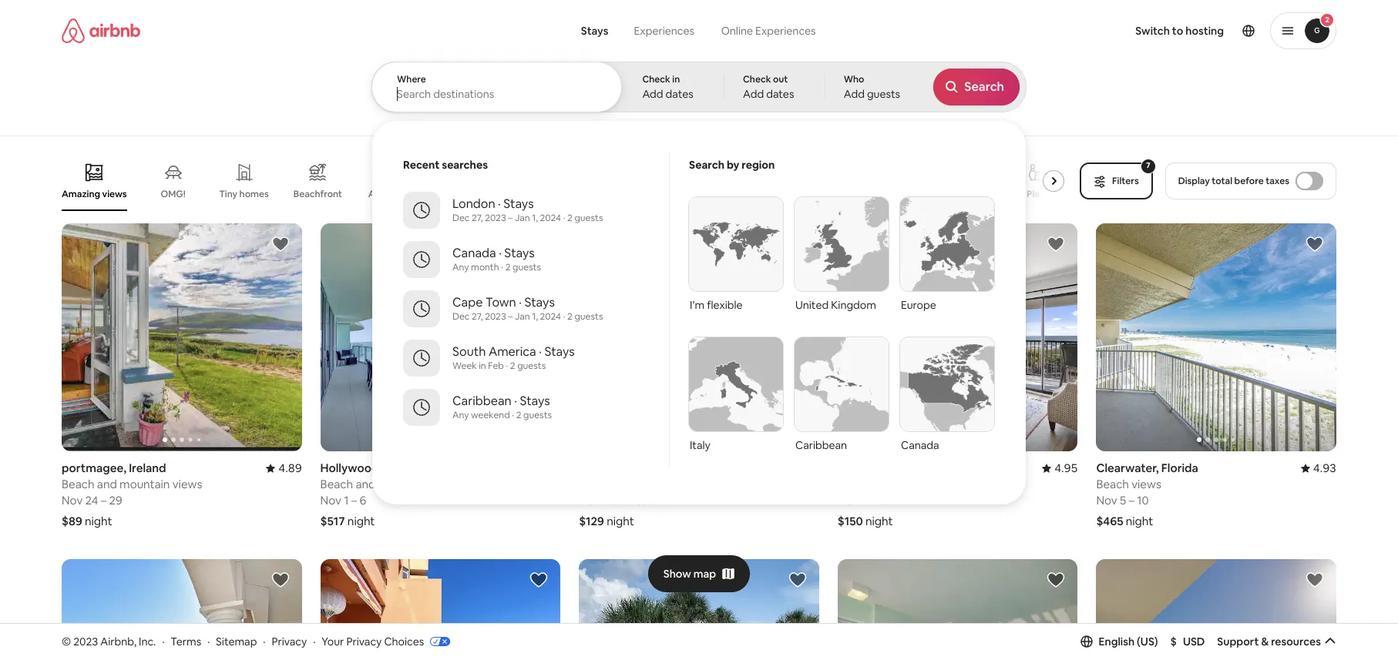 Task type: describe. For each thing, give the bounding box(es) containing it.
– inside clearwater, florida beach views nov 5 – 10 $465 night
[[1129, 494, 1135, 508]]

beach for 1
[[320, 477, 353, 492]]

– inside cape town · stays dec 27, 2023 – jan 1, 2024 · 2 guests
[[508, 311, 513, 323]]

1 inside 'hollywood, florida beach and ocean views nov 1 – 6 $517 night'
[[344, 494, 349, 508]]

online experiences
[[721, 24, 816, 38]]

night inside clearwater, florida beach views nov 5 – 10 $465 night
[[1126, 514, 1154, 529]]

– inside 'hollywood, florida beach and ocean views nov 1 – 6 $517 night'
[[351, 494, 357, 508]]

switch
[[1136, 24, 1170, 38]]

add to wishlist: portmagee, ireland image
[[271, 235, 290, 254]]

stays inside cape town · stays dec 27, 2023 – jan 1, 2024 · 2 guests
[[525, 295, 555, 311]]

2 button
[[1271, 12, 1337, 49]]

i'm
[[690, 298, 705, 312]]

27, inside london · stays dec 27, 2023 – jan 1, 2024 · 2 guests
[[472, 212, 483, 224]]

$517
[[320, 514, 345, 529]]

– inside nov 4 – 9 $150 night
[[871, 494, 877, 508]]

4.93 out of 5 average rating image
[[1301, 461, 1337, 476]]

2 privacy from the left
[[347, 635, 382, 649]]

omg!
[[161, 188, 186, 200]]

add for check out add dates
[[743, 87, 764, 101]]

add to wishlist: tabaiba, spain image
[[530, 571, 548, 590]]

stays inside london · stays dec 27, 2023 – jan 1, 2024 · 2 guests
[[504, 196, 534, 212]]

26
[[603, 494, 616, 508]]

by
[[727, 158, 740, 172]]

national parks
[[717, 188, 779, 200]]

1, inside cape town · stays dec 27, 2023 – jan 1, 2024 · 2 guests
[[532, 311, 538, 323]]

views right amazing
[[102, 188, 127, 200]]

guests inside caribbean · stays any weekend · 2 guests
[[524, 409, 552, 422]]

dates for check out add dates
[[767, 87, 795, 101]]

europe
[[901, 298, 937, 312]]

10
[[1138, 494, 1149, 508]]

4.89
[[279, 461, 302, 476]]

2024 inside london · stays dec 27, 2023 – jan 1, 2024 · 2 guests
[[540, 212, 561, 224]]

region
[[742, 158, 775, 172]]

your privacy choices link
[[322, 635, 450, 650]]

stays inside caribbean · stays any weekend · 2 guests
[[520, 393, 550, 409]]

total
[[1212, 175, 1233, 187]]

2 inside south america · stays week in feb · 2 guests
[[510, 360, 516, 372]]

resources
[[1272, 635, 1322, 649]]

stays button
[[569, 15, 621, 46]]

taxes
[[1266, 175, 1290, 187]]

north
[[579, 461, 611, 476]]

any for canada · stays
[[453, 261, 469, 274]]

cape town · stays dec 27, 2023 – jan 1, 2024 · 2 guests
[[453, 295, 603, 323]]

nov 26 – dec 1 $129 night
[[579, 494, 656, 529]]

out
[[773, 73, 788, 86]]

parks
[[755, 188, 779, 200]]

© 2023 airbnb, inc. ·
[[62, 635, 165, 649]]

switch to hosting
[[1136, 24, 1225, 38]]

$129
[[579, 514, 604, 529]]

night inside 'hollywood, florida beach and ocean views nov 1 – 6 $517 night'
[[348, 514, 375, 529]]

hollywood,
[[320, 461, 382, 476]]

nov 4 – 9 $150 night
[[838, 494, 893, 529]]

english
[[1099, 635, 1135, 649]]

guests inside cape town · stays dec 27, 2023 – jan 1, 2024 · 2 guests
[[575, 311, 603, 323]]

filters
[[1113, 175, 1139, 187]]

$89
[[62, 514, 82, 529]]

where
[[397, 73, 426, 86]]

– inside the nov 26 – dec 1 $129 night
[[619, 494, 624, 508]]

display total before taxes button
[[1166, 163, 1337, 200]]

who
[[844, 73, 865, 86]]

4.89 out of 5 average rating image
[[266, 461, 302, 476]]

national
[[717, 188, 753, 200]]

©
[[62, 635, 71, 649]]

nov inside portmagee, ireland beach and mountain views nov 24 – 29 $89 night
[[62, 494, 83, 508]]

week
[[453, 360, 477, 372]]

homes
[[240, 188, 269, 200]]

nov inside 'hollywood, florida beach and ocean views nov 1 – 6 $517 night'
[[320, 494, 342, 508]]

stays tab panel
[[372, 62, 1027, 505]]

27, inside cape town · stays dec 27, 2023 – jan 1, 2024 · 2 guests
[[472, 311, 483, 323]]

feb
[[488, 360, 504, 372]]

2023 inside cape town · stays dec 27, 2023 – jan 1, 2024 · 2 guests
[[485, 311, 506, 323]]

frames
[[378, 188, 409, 200]]

amazing
[[62, 188, 100, 200]]

florida for hollywood,
[[384, 461, 421, 476]]

what can we help you find? tab list
[[569, 15, 708, 46]]

check in add dates
[[643, 73, 694, 101]]

lakefront
[[649, 188, 692, 200]]

italy
[[690, 439, 711, 453]]

beach,
[[651, 461, 688, 476]]

design
[[953, 188, 983, 200]]

florida for clearwater,
[[1162, 461, 1199, 476]]

1, inside london · stays dec 27, 2023 – jan 1, 2024 · 2 guests
[[532, 212, 538, 224]]

dec for nov
[[627, 494, 649, 508]]

5
[[1120, 494, 1127, 508]]

add to wishlist: hilton head island, south carolina image
[[1047, 235, 1066, 254]]

dates for check in add dates
[[666, 87, 694, 101]]

hosting
[[1186, 24, 1225, 38]]

recent searches
[[403, 158, 488, 172]]

6
[[360, 494, 366, 508]]

night inside the nov 26 – dec 1 $129 night
[[607, 514, 634, 529]]

hollywood, florida beach and ocean views nov 1 – 6 $517 night
[[320, 461, 444, 529]]

london
[[453, 196, 496, 212]]

mountain
[[120, 477, 170, 492]]

$150
[[838, 514, 863, 529]]

switch to hosting link
[[1127, 15, 1234, 47]]

recent
[[403, 158, 440, 172]]

4
[[862, 494, 868, 508]]

tiny homes
[[219, 188, 269, 200]]

1 vertical spatial south
[[690, 461, 722, 476]]

to
[[1173, 24, 1184, 38]]

views inside portmagee, ireland beach and mountain views nov 24 – 29 $89 night
[[173, 477, 202, 492]]

a-
[[368, 188, 378, 200]]

views inside 'hollywood, florida beach and ocean views nov 1 – 6 $517 night'
[[414, 477, 444, 492]]

searches
[[442, 158, 488, 172]]

experiences inside online experiences link
[[756, 24, 816, 38]]

2 inside dropdown button
[[1326, 15, 1330, 25]]

caribbean · stays any weekend · 2 guests
[[453, 393, 552, 422]]

2 inside cape town · stays dec 27, 2023 – jan 1, 2024 · 2 guests
[[568, 311, 573, 323]]

$ usd
[[1171, 635, 1206, 649]]

2 inside caribbean · stays any weekend · 2 guests
[[516, 409, 522, 422]]

english (us)
[[1099, 635, 1159, 649]]

your
[[322, 635, 344, 649]]

terms · sitemap · privacy ·
[[171, 635, 316, 649]]



Task type: locate. For each thing, give the bounding box(es) containing it.
any for caribbean · stays
[[453, 409, 469, 422]]

and inside 'hollywood, florida beach and ocean views nov 1 – 6 $517 night'
[[356, 477, 376, 492]]

in inside check in add dates
[[673, 73, 680, 86]]

2 1, from the top
[[532, 311, 538, 323]]

1 horizontal spatial florida
[[1162, 461, 1199, 476]]

any inside caribbean · stays any weekend · 2 guests
[[453, 409, 469, 422]]

(us)
[[1137, 635, 1159, 649]]

profile element
[[854, 0, 1337, 62]]

guests inside who add guests
[[867, 87, 901, 101]]

florida inside clearwater, florida beach views nov 5 – 10 $465 night
[[1162, 461, 1199, 476]]

0 vertical spatial in
[[673, 73, 680, 86]]

views
[[102, 188, 127, 200], [173, 477, 202, 492], [414, 477, 444, 492], [1132, 477, 1162, 492]]

1 down 'beach,'
[[651, 494, 656, 508]]

check out add dates
[[743, 73, 795, 101]]

and for 6
[[356, 477, 376, 492]]

2 check from the left
[[743, 73, 771, 86]]

1
[[344, 494, 349, 508], [651, 494, 656, 508]]

0 vertical spatial canada
[[453, 245, 496, 261]]

display total before taxes
[[1179, 175, 1290, 187]]

america
[[489, 344, 536, 360]]

0 horizontal spatial experiences
[[634, 24, 695, 38]]

and inside portmagee, ireland beach and mountain views nov 24 – 29 $89 night
[[97, 477, 117, 492]]

beach for 24
[[62, 477, 94, 492]]

florida up ocean
[[384, 461, 421, 476]]

dec for london
[[453, 212, 470, 224]]

1 horizontal spatial and
[[356, 477, 376, 492]]

support
[[1218, 635, 1260, 649]]

dec inside cape town · stays dec 27, 2023 – jan 1, 2024 · 2 guests
[[453, 311, 470, 323]]

search by region
[[689, 158, 775, 172]]

a-frames
[[368, 188, 409, 200]]

add to wishlist: st. pete beach, florida image
[[789, 571, 807, 590]]

night down 6
[[348, 514, 375, 529]]

1 horizontal spatial 1
[[651, 494, 656, 508]]

2024 inside cape town · stays dec 27, 2023 – jan 1, 2024 · 2 guests
[[540, 311, 561, 323]]

check for check in add dates
[[643, 73, 671, 86]]

2 nov from the left
[[320, 494, 342, 508]]

jan down mansions
[[515, 212, 530, 224]]

canada for canada
[[901, 439, 940, 453]]

in down the experiences button
[[673, 73, 680, 86]]

2 and from the left
[[356, 477, 376, 492]]

0 horizontal spatial caribbean
[[453, 393, 512, 409]]

– right 26
[[619, 494, 624, 508]]

2 1 from the left
[[651, 494, 656, 508]]

month
[[471, 261, 499, 274]]

2 vertical spatial 2023
[[73, 635, 98, 649]]

caribbean inside caribbean · stays any weekend · 2 guests
[[453, 393, 512, 409]]

united
[[796, 298, 829, 312]]

nov inside clearwater, florida beach views nov 5 – 10 $465 night
[[1097, 494, 1118, 508]]

nov inside nov 4 – 9 $150 night
[[838, 494, 859, 508]]

beach inside 'hollywood, florida beach and ocean views nov 1 – 6 $517 night'
[[320, 477, 353, 492]]

0 vertical spatial any
[[453, 261, 469, 274]]

check down the experiences button
[[643, 73, 671, 86]]

recent searches group
[[385, 152, 669, 433]]

check
[[643, 73, 671, 86], [743, 73, 771, 86]]

portmagee,
[[62, 461, 126, 476]]

– inside portmagee, ireland beach and mountain views nov 24 – 29 $89 night
[[101, 494, 107, 508]]

– down mansions
[[508, 212, 513, 224]]

29
[[109, 494, 122, 508]]

0 vertical spatial 2024
[[540, 212, 561, 224]]

1 privacy from the left
[[272, 635, 307, 649]]

1 horizontal spatial privacy
[[347, 635, 382, 649]]

any left month
[[453, 261, 469, 274]]

0 horizontal spatial canada
[[453, 245, 496, 261]]

guests
[[867, 87, 901, 101], [575, 212, 603, 224], [513, 261, 541, 274], [575, 311, 603, 323], [518, 360, 546, 372], [524, 409, 552, 422]]

2 night from the left
[[348, 514, 375, 529]]

0 horizontal spatial privacy
[[272, 635, 307, 649]]

1 dates from the left
[[666, 87, 694, 101]]

0 vertical spatial jan
[[515, 212, 530, 224]]

2 horizontal spatial add
[[844, 87, 865, 101]]

i'm flexible
[[690, 298, 743, 312]]

guests inside london · stays dec 27, 2023 – jan 1, 2024 · 2 guests
[[575, 212, 603, 224]]

night inside nov 4 – 9 $150 night
[[866, 514, 893, 529]]

2 jan from the top
[[515, 311, 530, 323]]

add to wishlist: pensacola beach, florida image
[[271, 571, 290, 590]]

inc.
[[139, 635, 156, 649]]

1 horizontal spatial dates
[[767, 87, 795, 101]]

2023 right ©
[[73, 635, 98, 649]]

2024
[[540, 212, 561, 224], [540, 311, 561, 323]]

and
[[97, 477, 117, 492], [356, 477, 376, 492]]

mansions
[[504, 188, 545, 200]]

search
[[689, 158, 725, 172]]

stays right month
[[505, 245, 535, 261]]

0 horizontal spatial south
[[453, 344, 486, 360]]

myrtle
[[614, 461, 649, 476]]

0 vertical spatial caribbean
[[453, 393, 512, 409]]

experiences right online
[[756, 24, 816, 38]]

1,
[[532, 212, 538, 224], [532, 311, 538, 323]]

caribbean for caribbean · stays any weekend · 2 guests
[[453, 393, 512, 409]]

9
[[879, 494, 886, 508]]

0 vertical spatial 1,
[[532, 212, 538, 224]]

any left weekend
[[453, 409, 469, 422]]

kingdom
[[831, 298, 877, 312]]

add inside check out add dates
[[743, 87, 764, 101]]

dates down out
[[767, 87, 795, 101]]

in left the feb
[[479, 360, 486, 372]]

dates down the experiences button
[[666, 87, 694, 101]]

florida inside 'hollywood, florida beach and ocean views nov 1 – 6 $517 night'
[[384, 461, 421, 476]]

– up america
[[508, 311, 513, 323]]

beach up 5
[[1097, 477, 1130, 492]]

add down the online experiences
[[743, 87, 764, 101]]

views right ocean
[[414, 477, 444, 492]]

beach inside portmagee, ireland beach and mountain views nov 24 – 29 $89 night
[[62, 477, 94, 492]]

usd
[[1184, 635, 1206, 649]]

english (us) button
[[1081, 635, 1159, 649]]

jan inside cape town · stays dec 27, 2023 – jan 1, 2024 · 2 guests
[[515, 311, 530, 323]]

online experiences link
[[708, 15, 830, 46]]

in
[[673, 73, 680, 86], [479, 360, 486, 372]]

2 any from the top
[[453, 409, 469, 422]]

1 vertical spatial canada
[[901, 439, 940, 453]]

privacy right the your on the left bottom
[[347, 635, 382, 649]]

jan inside london · stays dec 27, 2023 – jan 1, 2024 · 2 guests
[[515, 212, 530, 224]]

27,
[[472, 212, 483, 224], [472, 311, 483, 323]]

add down "who"
[[844, 87, 865, 101]]

filters button
[[1080, 163, 1153, 200]]

and for 29
[[97, 477, 117, 492]]

choices
[[384, 635, 424, 649]]

0 horizontal spatial check
[[643, 73, 671, 86]]

amazing views
[[62, 188, 127, 200]]

none search field containing london · stays
[[372, 0, 1027, 505]]

stays inside south america · stays week in feb · 2 guests
[[545, 344, 575, 360]]

portmagee, ireland beach and mountain views nov 24 – 29 $89 night
[[62, 461, 202, 529]]

stays right america
[[545, 344, 575, 360]]

jan
[[515, 212, 530, 224], [515, 311, 530, 323]]

beach for 10
[[1097, 477, 1130, 492]]

1 left 6
[[344, 494, 349, 508]]

2 experiences from the left
[[756, 24, 816, 38]]

south down italy
[[690, 461, 722, 476]]

nov inside the nov 26 – dec 1 $129 night
[[579, 494, 600, 508]]

2 2024 from the top
[[540, 311, 561, 323]]

experiences button
[[621, 15, 708, 46]]

1 check from the left
[[643, 73, 671, 86]]

0 horizontal spatial dates
[[666, 87, 694, 101]]

canada inside canada · stays any month · 2 guests
[[453, 245, 496, 261]]

dates inside check out add dates
[[767, 87, 795, 101]]

2 beach from the left
[[320, 477, 353, 492]]

night down 9
[[866, 514, 893, 529]]

stays inside canada · stays any month · 2 guests
[[505, 245, 535, 261]]

support & resources button
[[1218, 635, 1337, 649]]

27, left town
[[472, 311, 483, 323]]

4 night from the left
[[607, 514, 634, 529]]

24
[[85, 494, 98, 508]]

dec down cabins
[[453, 212, 470, 224]]

1 beach from the left
[[62, 477, 94, 492]]

3 add from the left
[[844, 87, 865, 101]]

check inside check in add dates
[[643, 73, 671, 86]]

–
[[508, 212, 513, 224], [508, 311, 513, 323], [101, 494, 107, 508], [351, 494, 357, 508], [871, 494, 877, 508], [619, 494, 624, 508], [1129, 494, 1135, 508]]

– inside london · stays dec 27, 2023 – jan 1, 2024 · 2 guests
[[508, 212, 513, 224]]

1 vertical spatial any
[[453, 409, 469, 422]]

1 vertical spatial caribbean
[[796, 439, 848, 453]]

4.95 out of 5 average rating image
[[1043, 461, 1078, 476]]

1 1 from the left
[[344, 494, 349, 508]]

show
[[664, 567, 692, 581]]

27, up canada · stays any month · 2 guests at left top
[[472, 212, 483, 224]]

carolina
[[725, 461, 770, 476]]

check for check out add dates
[[743, 73, 771, 86]]

0 vertical spatial dec
[[453, 212, 470, 224]]

add inside check in add dates
[[643, 87, 664, 101]]

2 inside canada · stays any month · 2 guests
[[506, 261, 511, 274]]

night
[[85, 514, 112, 529], [348, 514, 375, 529], [866, 514, 893, 529], [607, 514, 634, 529], [1126, 514, 1154, 529]]

show map
[[664, 567, 717, 581]]

dates inside check in add dates
[[666, 87, 694, 101]]

dec right 26
[[627, 494, 649, 508]]

nov
[[62, 494, 83, 508], [320, 494, 342, 508], [838, 494, 859, 508], [579, 494, 600, 508], [1097, 494, 1118, 508]]

nov left 24
[[62, 494, 83, 508]]

2 vertical spatial dec
[[627, 494, 649, 508]]

&
[[1262, 635, 1269, 649]]

beach up 24
[[62, 477, 94, 492]]

0 horizontal spatial florida
[[384, 461, 421, 476]]

night down 24
[[85, 514, 112, 529]]

nov up "$517"
[[320, 494, 342, 508]]

$465
[[1097, 514, 1124, 529]]

dec inside the nov 26 – dec 1 $129 night
[[627, 494, 649, 508]]

jan up america
[[515, 311, 530, 323]]

nov left 26
[[579, 494, 600, 508]]

night down 10
[[1126, 514, 1154, 529]]

stays right town
[[525, 295, 555, 311]]

nov left 4
[[838, 494, 859, 508]]

privacy left the your on the left bottom
[[272, 635, 307, 649]]

2 add from the left
[[743, 87, 764, 101]]

1 inside the nov 26 – dec 1 $129 night
[[651, 494, 656, 508]]

1 vertical spatial dec
[[453, 311, 470, 323]]

cabins
[[442, 188, 471, 200]]

beach inside clearwater, florida beach views nov 5 – 10 $465 night
[[1097, 477, 1130, 492]]

guests inside south america · stays week in feb · 2 guests
[[518, 360, 546, 372]]

privacy
[[272, 635, 307, 649], [347, 635, 382, 649]]

0 horizontal spatial 1
[[344, 494, 349, 508]]

canada · stays any month · 2 guests
[[453, 245, 541, 274]]

canada
[[453, 245, 496, 261], [901, 439, 940, 453]]

1 night from the left
[[85, 514, 112, 529]]

trending
[[806, 188, 845, 200]]

2023 right cape
[[485, 311, 506, 323]]

before
[[1235, 175, 1264, 187]]

add for check in add dates
[[643, 87, 664, 101]]

5 nov from the left
[[1097, 494, 1118, 508]]

experiences inside button
[[634, 24, 695, 38]]

2 inside london · stays dec 27, 2023 – jan 1, 2024 · 2 guests
[[568, 212, 573, 224]]

add down the experiences button
[[643, 87, 664, 101]]

night down 26
[[607, 514, 634, 529]]

experiences
[[634, 24, 695, 38], [756, 24, 816, 38]]

1 vertical spatial 1,
[[532, 311, 538, 323]]

1 horizontal spatial beach
[[320, 477, 353, 492]]

0 horizontal spatial add
[[643, 87, 664, 101]]

0 vertical spatial 2023
[[485, 212, 506, 224]]

1 horizontal spatial in
[[673, 73, 680, 86]]

florida right clearwater,
[[1162, 461, 1199, 476]]

1 vertical spatial 27,
[[472, 311, 483, 323]]

stays
[[581, 24, 609, 38], [504, 196, 534, 212], [505, 245, 535, 261], [525, 295, 555, 311], [545, 344, 575, 360], [520, 393, 550, 409]]

views right "mountain"
[[173, 477, 202, 492]]

1 and from the left
[[97, 477, 117, 492]]

dec left town
[[453, 311, 470, 323]]

in inside south america · stays week in feb · 2 guests
[[479, 360, 486, 372]]

your privacy choices
[[322, 635, 424, 649]]

views up 10
[[1132, 477, 1162, 492]]

add to wishlist: treasure island, florida image
[[1306, 571, 1325, 590]]

2 horizontal spatial beach
[[1097, 477, 1130, 492]]

2
[[1326, 15, 1330, 25], [568, 212, 573, 224], [506, 261, 511, 274], [568, 311, 573, 323], [510, 360, 516, 372], [516, 409, 522, 422]]

– right 5
[[1129, 494, 1135, 508]]

add to wishlist: clearwater, florida image
[[1306, 235, 1325, 254]]

online
[[721, 24, 753, 38]]

1 27, from the top
[[472, 212, 483, 224]]

london · stays dec 27, 2023 – jan 1, 2024 · 2 guests
[[453, 196, 603, 224]]

treehouses
[[872, 188, 922, 200]]

1 florida from the left
[[384, 461, 421, 476]]

1, down mansions
[[532, 212, 538, 224]]

check left out
[[743, 73, 771, 86]]

1 2024 from the top
[[540, 212, 561, 224]]

1 horizontal spatial add
[[743, 87, 764, 101]]

0 horizontal spatial beach
[[62, 477, 94, 492]]

views inside clearwater, florida beach views nov 5 – 10 $465 night
[[1132, 477, 1162, 492]]

2023 down mansions
[[485, 212, 506, 224]]

show map button
[[648, 556, 750, 593]]

0 horizontal spatial in
[[479, 360, 486, 372]]

2 27, from the top
[[472, 311, 483, 323]]

caribbean for caribbean
[[796, 439, 848, 453]]

1 any from the top
[[453, 261, 469, 274]]

0 vertical spatial 27,
[[472, 212, 483, 224]]

check inside check out add dates
[[743, 73, 771, 86]]

2 florida from the left
[[1162, 461, 1199, 476]]

3 night from the left
[[866, 514, 893, 529]]

north myrtle beach, south carolina
[[579, 461, 770, 476]]

united kingdom
[[796, 298, 877, 312]]

1 vertical spatial jan
[[515, 311, 530, 323]]

0 vertical spatial south
[[453, 344, 486, 360]]

stays right weekend
[[520, 393, 550, 409]]

stays inside button
[[581, 24, 609, 38]]

weekend
[[471, 409, 510, 422]]

guests inside canada · stays any month · 2 guests
[[513, 261, 541, 274]]

– right 24
[[101, 494, 107, 508]]

beach down hollywood,
[[320, 477, 353, 492]]

add inside who add guests
[[844, 87, 865, 101]]

airbnb,
[[100, 635, 136, 649]]

Where field
[[397, 87, 599, 101]]

1, right town
[[532, 311, 538, 323]]

4 nov from the left
[[579, 494, 600, 508]]

experiences up check in add dates
[[634, 24, 695, 38]]

dec inside london · stays dec 27, 2023 – jan 1, 2024 · 2 guests
[[453, 212, 470, 224]]

flexible
[[707, 298, 743, 312]]

1 add from the left
[[643, 87, 664, 101]]

group containing amazing views
[[62, 151, 1071, 211]]

1 horizontal spatial experiences
[[756, 24, 816, 38]]

1 horizontal spatial south
[[690, 461, 722, 476]]

and up 29
[[97, 477, 117, 492]]

2023 inside london · stays dec 27, 2023 – jan 1, 2024 · 2 guests
[[485, 212, 506, 224]]

1 jan from the top
[[515, 212, 530, 224]]

2 dates from the left
[[767, 87, 795, 101]]

support & resources
[[1218, 635, 1322, 649]]

stays left the experiences button
[[581, 24, 609, 38]]

1 vertical spatial 2024
[[540, 311, 561, 323]]

terms link
[[171, 635, 201, 649]]

south left the feb
[[453, 344, 486, 360]]

add to wishlist: panama city beach, florida image
[[1047, 571, 1066, 590]]

1 nov from the left
[[62, 494, 83, 508]]

1 horizontal spatial canada
[[901, 439, 940, 453]]

1 vertical spatial 2023
[[485, 311, 506, 323]]

None search field
[[372, 0, 1027, 505]]

0 horizontal spatial and
[[97, 477, 117, 492]]

add to wishlist: hollywood, florida image
[[530, 235, 548, 254]]

– left 9
[[871, 494, 877, 508]]

1 horizontal spatial check
[[743, 73, 771, 86]]

sitemap link
[[216, 635, 257, 649]]

group
[[62, 151, 1071, 211], [62, 224, 302, 452], [320, 224, 561, 452], [579, 224, 820, 452], [838, 224, 1078, 452], [1097, 224, 1337, 452], [62, 560, 302, 661], [320, 560, 561, 661], [579, 560, 820, 661], [838, 560, 1078, 661], [1097, 560, 1337, 661]]

add to wishlist: north myrtle beach, south carolina image
[[789, 235, 807, 254]]

south inside south america · stays week in feb · 2 guests
[[453, 344, 486, 360]]

2024 up add to wishlist: hollywood, florida icon
[[540, 212, 561, 224]]

any inside canada · stays any month · 2 guests
[[453, 261, 469, 274]]

1 experiences from the left
[[634, 24, 695, 38]]

·
[[498, 196, 501, 212], [563, 212, 566, 224], [499, 245, 502, 261], [501, 261, 504, 274], [519, 295, 522, 311], [563, 311, 566, 323], [539, 344, 542, 360], [506, 360, 508, 372], [514, 393, 517, 409], [512, 409, 514, 422], [162, 635, 165, 649], [207, 635, 210, 649], [263, 635, 266, 649], [313, 635, 316, 649]]

2024 right town
[[540, 311, 561, 323]]

privacy link
[[272, 635, 307, 649]]

night inside portmagee, ireland beach and mountain views nov 24 – 29 $89 night
[[85, 514, 112, 529]]

cape
[[453, 295, 483, 311]]

south america · stays week in feb · 2 guests
[[453, 344, 575, 372]]

5 night from the left
[[1126, 514, 1154, 529]]

3 beach from the left
[[1097, 477, 1130, 492]]

stays right london
[[504, 196, 534, 212]]

nov left 5
[[1097, 494, 1118, 508]]

– left 6
[[351, 494, 357, 508]]

1 vertical spatial in
[[479, 360, 486, 372]]

ocean
[[378, 477, 411, 492]]

and up 6
[[356, 477, 376, 492]]

any
[[453, 261, 469, 274], [453, 409, 469, 422]]

1 horizontal spatial caribbean
[[796, 439, 848, 453]]

1 1, from the top
[[532, 212, 538, 224]]

3 nov from the left
[[838, 494, 859, 508]]

canada for canada · stays any month · 2 guests
[[453, 245, 496, 261]]



Task type: vqa. For each thing, say whether or not it's contained in the screenshot.
(US)
yes



